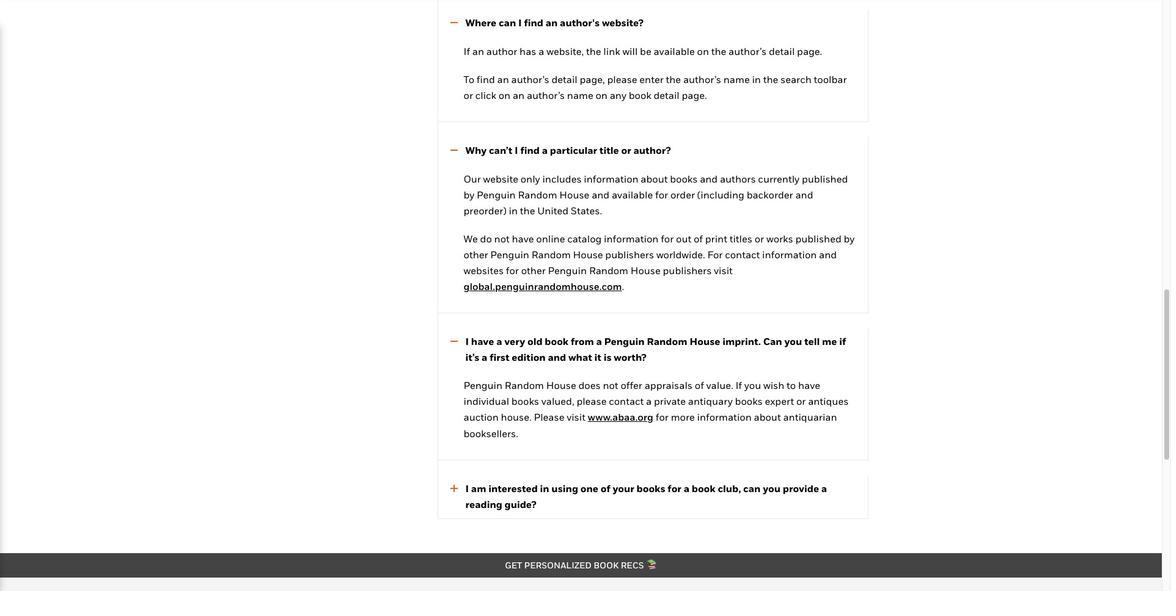 Task type: locate. For each thing, give the bounding box(es) containing it.
2 vertical spatial you
[[763, 483, 781, 495]]

of right one
[[601, 483, 611, 495]]

0 vertical spatial by
[[464, 189, 475, 201]]

random up appraisals
[[647, 336, 688, 348]]

penguin down website
[[477, 189, 516, 201]]

have inside the i have a very old book from a penguin random house imprint. can you tell me if it's a first edition and what it is worth?
[[471, 336, 494, 348]]

name left search
[[724, 73, 750, 86]]

1 vertical spatial you
[[745, 380, 761, 392]]

author's
[[729, 45, 767, 57], [511, 73, 549, 86], [684, 73, 722, 86], [527, 89, 565, 101]]

2 horizontal spatial you
[[785, 336, 802, 348]]

i left am
[[466, 483, 469, 495]]

random down only
[[518, 189, 557, 201]]

1 vertical spatial book
[[545, 336, 569, 348]]

book
[[629, 89, 652, 101], [545, 336, 569, 348], [692, 483, 716, 495]]

information down antiquary
[[697, 412, 752, 424]]

1 vertical spatial in
[[509, 205, 518, 217]]

contact down titles
[[725, 249, 760, 261]]

0 vertical spatial contact
[[725, 249, 760, 261]]

2 vertical spatial in
[[540, 483, 549, 495]]

1 vertical spatial have
[[471, 336, 494, 348]]

about down expert
[[754, 412, 781, 424]]

you
[[785, 336, 802, 348], [745, 380, 761, 392], [763, 483, 781, 495]]

2 horizontal spatial book
[[692, 483, 716, 495]]

have up it's
[[471, 336, 494, 348]]

can right club,
[[744, 483, 761, 495]]

and
[[700, 173, 718, 185], [592, 189, 610, 201], [796, 189, 814, 201], [819, 249, 837, 261], [548, 351, 566, 364]]

1 horizontal spatial book
[[629, 89, 652, 101]]

book inside i am interested in using one of your books for a book club, can you provide a reading guide?
[[692, 483, 716, 495]]

i inside the i have a very old book from a penguin random house imprint. can you tell me if it's a first edition and what it is worth?
[[466, 336, 469, 348]]

penguin up the individual at the left
[[464, 380, 503, 392]]

global.penguinrandomhouse.com link
[[464, 280, 622, 293]]

1 vertical spatial about
[[754, 412, 781, 424]]

in inside i am interested in using one of your books for a book club, can you provide a reading guide?
[[540, 483, 549, 495]]

0 vertical spatial you
[[785, 336, 802, 348]]

2 horizontal spatial on
[[697, 45, 709, 57]]

find up only
[[521, 144, 540, 156]]

1 vertical spatial not
[[603, 380, 619, 392]]

0 vertical spatial have
[[512, 233, 534, 245]]

1 vertical spatial if
[[736, 380, 742, 392]]

2 vertical spatial find
[[521, 144, 540, 156]]

if up to
[[464, 45, 470, 57]]

antiquarian
[[783, 412, 837, 424]]

1 horizontal spatial please
[[607, 73, 637, 86]]

find for can't
[[521, 144, 540, 156]]

penguin inside our website only includes information about books and authors currently published by penguin random house and available for order (including backorder and preorder) in the united states.
[[477, 189, 516, 201]]

please down does
[[577, 396, 607, 408]]

0 vertical spatial of
[[694, 233, 703, 245]]

please
[[607, 73, 637, 86], [577, 396, 607, 408]]

1 horizontal spatial if
[[736, 380, 742, 392]]

available right be
[[654, 45, 695, 57]]

it
[[595, 351, 602, 364]]

guide?
[[505, 499, 537, 511]]

of inside we do not have online catalog information for out of print titles or works published by other penguin random house publishers worldwide. for contact information and websites for other penguin random house publishers visit global.penguinrandomhouse.com .
[[694, 233, 703, 245]]

available
[[654, 45, 695, 57], [612, 189, 653, 201]]

for inside for more information about antiquarian booksellers.
[[656, 412, 669, 424]]

publishers up .
[[606, 249, 654, 261]]

1 vertical spatial find
[[477, 73, 495, 86]]

get
[[505, 561, 522, 571]]

published inside our website only includes information about books and authors currently published by penguin random house and available for order (including backorder and preorder) in the united states.
[[802, 173, 848, 185]]

order
[[671, 189, 695, 201]]

1 vertical spatial published
[[796, 233, 842, 245]]

available down why can't i find a particular title or author? link
[[612, 189, 653, 201]]

1 vertical spatial page.
[[682, 89, 707, 101]]

1 horizontal spatial you
[[763, 483, 781, 495]]

on right click
[[499, 89, 511, 101]]

book left club,
[[692, 483, 716, 495]]

or inside to find an author's detail page, please enter the author's name in the search toolbar or click on an author's name on any book detail page.
[[464, 89, 473, 101]]

0 horizontal spatial please
[[577, 396, 607, 408]]

0 horizontal spatial visit
[[567, 412, 586, 424]]

1 vertical spatial of
[[695, 380, 704, 392]]

0 horizontal spatial page.
[[682, 89, 707, 101]]

includes
[[543, 173, 582, 185]]

0 vertical spatial please
[[607, 73, 637, 86]]

information down title
[[584, 173, 639, 185]]

have left online
[[512, 233, 534, 245]]

wish
[[764, 380, 785, 392]]

other up global.penguinrandomhouse.com
[[521, 264, 546, 277]]

using
[[552, 483, 578, 495]]

enter
[[640, 73, 664, 86]]

detail up search
[[769, 45, 795, 57]]

0 horizontal spatial contact
[[609, 396, 644, 408]]

i up it's
[[466, 336, 469, 348]]

other down we
[[464, 249, 488, 261]]

random down edition
[[505, 380, 544, 392]]

currently
[[758, 173, 800, 185]]

1 horizontal spatial other
[[521, 264, 546, 277]]

1 vertical spatial available
[[612, 189, 653, 201]]

name down the page,
[[567, 89, 594, 101]]

find
[[524, 17, 544, 29], [477, 73, 495, 86], [521, 144, 540, 156]]

house inside our website only includes information about books and authors currently published by penguin random house and available for order (including backorder and preorder) in the united states.
[[560, 189, 590, 201]]

of
[[694, 233, 703, 245], [695, 380, 704, 392], [601, 483, 611, 495]]

0 vertical spatial detail
[[769, 45, 795, 57]]

0 vertical spatial other
[[464, 249, 488, 261]]

or right titles
[[755, 233, 764, 245]]

me
[[822, 336, 837, 348]]

you left "provide"
[[763, 483, 781, 495]]

0 vertical spatial book
[[629, 89, 652, 101]]

please up any
[[607, 73, 637, 86]]

books inside i am interested in using one of your books for a book club, can you provide a reading guide?
[[637, 483, 666, 495]]

we
[[464, 233, 478, 245]]

house up states.
[[560, 189, 590, 201]]

individual
[[464, 396, 509, 408]]

book down 'enter'
[[629, 89, 652, 101]]

0 vertical spatial visit
[[714, 264, 733, 277]]

www.abaa.org link
[[588, 412, 654, 424]]

2 vertical spatial have
[[799, 380, 821, 392]]

by
[[464, 189, 475, 201], [844, 233, 855, 245]]

1 horizontal spatial available
[[654, 45, 695, 57]]

1 horizontal spatial not
[[603, 380, 619, 392]]

information down works
[[763, 249, 817, 261]]

or right title
[[621, 144, 631, 156]]

click
[[476, 89, 496, 101]]

books left expert
[[735, 396, 763, 408]]

have
[[512, 233, 534, 245], [471, 336, 494, 348], [799, 380, 821, 392]]

1 horizontal spatial in
[[540, 483, 549, 495]]

why can't i find a particular title or author?
[[466, 144, 671, 156]]

0 horizontal spatial by
[[464, 189, 475, 201]]

or down to
[[464, 89, 473, 101]]

0 horizontal spatial on
[[499, 89, 511, 101]]

auction
[[464, 412, 499, 424]]

about inside our website only includes information about books and authors currently published by penguin random house and available for order (including backorder and preorder) in the united states.
[[641, 173, 668, 185]]

random inside penguin random house does not offer appraisals of value. if you wish to have individual books valued, please contact a private antiquary books expert or antiques auction house. please visit
[[505, 380, 544, 392]]

i am interested in using one of your books for a book club, can you provide a reading guide? link
[[438, 482, 856, 513]]

backorder
[[747, 189, 793, 201]]

0 horizontal spatial you
[[745, 380, 761, 392]]

books up order
[[670, 173, 698, 185]]

1 horizontal spatial can
[[744, 483, 761, 495]]

can right where
[[499, 17, 516, 29]]

on
[[697, 45, 709, 57], [499, 89, 511, 101], [596, 89, 608, 101]]

for inside i am interested in using one of your books for a book club, can you provide a reading guide?
[[668, 483, 682, 495]]

0 vertical spatial find
[[524, 17, 544, 29]]

1 vertical spatial please
[[577, 396, 607, 408]]

contact down offer
[[609, 396, 644, 408]]

an
[[546, 17, 558, 29], [473, 45, 484, 57], [497, 73, 509, 86], [513, 89, 525, 101]]

or up antiquarian
[[797, 396, 806, 408]]

1 horizontal spatial have
[[512, 233, 534, 245]]

where can i find an author's website? link
[[438, 15, 856, 31]]

author?
[[634, 144, 671, 156]]

other
[[464, 249, 488, 261], [521, 264, 546, 277]]

to
[[787, 380, 796, 392]]

i inside i am interested in using one of your books for a book club, can you provide a reading guide?
[[466, 483, 469, 495]]

a left club,
[[684, 483, 690, 495]]

0 horizontal spatial book
[[545, 336, 569, 348]]

in inside to find an author's detail page, please enter the author's name in the search toolbar or click on an author's name on any book detail page.
[[752, 73, 761, 86]]

am
[[471, 483, 486, 495]]

0 vertical spatial if
[[464, 45, 470, 57]]

publishers down worldwide.
[[663, 264, 712, 277]]

0 horizontal spatial have
[[471, 336, 494, 348]]

website
[[483, 173, 518, 185]]

2 horizontal spatial in
[[752, 73, 761, 86]]

authors
[[720, 173, 756, 185]]

1 vertical spatial contact
[[609, 396, 644, 408]]

1 horizontal spatial by
[[844, 233, 855, 245]]

for right your
[[668, 483, 682, 495]]

visit down valued,
[[567, 412, 586, 424]]

0 vertical spatial not
[[494, 233, 510, 245]]

please inside to find an author's detail page, please enter the author's name in the search toolbar or click on an author's name on any book detail page.
[[607, 73, 637, 86]]

published inside we do not have online catalog information for out of print titles or works published by other penguin random house publishers worldwide. for contact information and websites for other penguin random house publishers visit global.penguinrandomhouse.com .
[[796, 233, 842, 245]]

not
[[494, 233, 510, 245], [603, 380, 619, 392]]

0 vertical spatial publishers
[[606, 249, 654, 261]]

club,
[[718, 483, 741, 495]]

or
[[464, 89, 473, 101], [621, 144, 631, 156], [755, 233, 764, 245], [797, 396, 806, 408]]

for down private in the bottom of the page
[[656, 412, 669, 424]]

0 horizontal spatial available
[[612, 189, 653, 201]]

0 horizontal spatial not
[[494, 233, 510, 245]]

1 vertical spatial by
[[844, 233, 855, 245]]

on right be
[[697, 45, 709, 57]]

penguin
[[477, 189, 516, 201], [491, 249, 529, 261], [548, 264, 587, 277], [604, 336, 645, 348], [464, 380, 503, 392]]

of inside penguin random house does not offer appraisals of value. if you wish to have individual books valued, please contact a private antiquary books expert or antiques auction house. please visit
[[695, 380, 704, 392]]

an right click
[[513, 89, 525, 101]]

in
[[752, 73, 761, 86], [509, 205, 518, 217], [540, 483, 549, 495]]

0 horizontal spatial detail
[[552, 73, 578, 86]]

house inside the i have a very old book from a penguin random house imprint. can you tell me if it's a first edition and what it is worth?
[[690, 336, 721, 348]]

not inside we do not have online catalog information for out of print titles or works published by other penguin random house publishers worldwide. for contact information and websites for other penguin random house publishers visit global.penguinrandomhouse.com .
[[494, 233, 510, 245]]

interested
[[489, 483, 538, 495]]

not right 'do'
[[494, 233, 510, 245]]

for right websites
[[506, 264, 519, 277]]

2 vertical spatial of
[[601, 483, 611, 495]]

you inside i am interested in using one of your books for a book club, can you provide a reading guide?
[[763, 483, 781, 495]]

in inside our website only includes information about books and authors currently published by penguin random house and available for order (including backorder and preorder) in the united states.
[[509, 205, 518, 217]]

tell
[[805, 336, 820, 348]]

if right value.
[[736, 380, 742, 392]]

0 vertical spatial about
[[641, 173, 668, 185]]

not inside penguin random house does not offer appraisals of value. if you wish to have individual books valued, please contact a private antiquary books expert or antiques auction house. please visit
[[603, 380, 619, 392]]

on left any
[[596, 89, 608, 101]]

please inside penguin random house does not offer appraisals of value. if you wish to have individual books valued, please contact a private antiquary books expert or antiques auction house. please visit
[[577, 396, 607, 408]]

detail left the page,
[[552, 73, 578, 86]]

what
[[569, 351, 592, 364]]

detail down 'enter'
[[654, 89, 680, 101]]

you left tell
[[785, 336, 802, 348]]

published right works
[[796, 233, 842, 245]]

1 vertical spatial name
[[567, 89, 594, 101]]

contact
[[725, 249, 760, 261], [609, 396, 644, 408]]

will
[[623, 45, 638, 57]]

in right preorder)
[[509, 205, 518, 217]]

can
[[499, 17, 516, 29], [744, 483, 761, 495]]

of right out
[[694, 233, 703, 245]]

1 horizontal spatial about
[[754, 412, 781, 424]]

0 horizontal spatial in
[[509, 205, 518, 217]]

and inside we do not have online catalog information for out of print titles or works published by other penguin random house publishers worldwide. for contact information and websites for other penguin random house publishers visit global.penguinrandomhouse.com .
[[819, 249, 837, 261]]

i have a very old book from a penguin random house imprint. can you tell me if it's a first edition and what it is worth? link
[[438, 335, 856, 366]]

of up antiquary
[[695, 380, 704, 392]]

house up valued,
[[546, 380, 576, 392]]

penguin random house does not offer appraisals of value. if you wish to have individual books valued, please contact a private antiquary books expert or antiques auction house. please visit
[[464, 380, 849, 424]]

in left using
[[540, 483, 549, 495]]

worth?
[[614, 351, 647, 364]]

house left imprint.
[[690, 336, 721, 348]]

available inside our website only includes information about books and authors currently published by penguin random house and available for order (including backorder and preorder) in the united states.
[[612, 189, 653, 201]]

2 vertical spatial detail
[[654, 89, 680, 101]]

1 vertical spatial other
[[521, 264, 546, 277]]

0 vertical spatial published
[[802, 173, 848, 185]]

0 horizontal spatial about
[[641, 173, 668, 185]]

for more information about antiquarian booksellers.
[[464, 412, 837, 440]]

a
[[539, 45, 544, 57], [542, 144, 548, 156], [497, 336, 502, 348], [596, 336, 602, 348], [482, 351, 488, 364], [646, 396, 652, 408], [684, 483, 690, 495], [822, 483, 827, 495]]

2 horizontal spatial have
[[799, 380, 821, 392]]

published
[[802, 173, 848, 185], [796, 233, 842, 245]]

1 vertical spatial visit
[[567, 412, 586, 424]]

private
[[654, 396, 686, 408]]

0 vertical spatial can
[[499, 17, 516, 29]]

books right your
[[637, 483, 666, 495]]

out
[[676, 233, 692, 245]]

i have a very old book from a penguin random house imprint. can you tell me if it's a first edition and what it is worth?
[[466, 336, 846, 364]]

find up click
[[477, 73, 495, 86]]

1 vertical spatial can
[[744, 483, 761, 495]]

1 horizontal spatial publishers
[[663, 264, 712, 277]]

i right can't
[[515, 144, 518, 156]]

if
[[464, 45, 470, 57], [736, 380, 742, 392]]

a left private in the bottom of the page
[[646, 396, 652, 408]]

penguin up worth?
[[604, 336, 645, 348]]

please
[[534, 412, 565, 424]]

of inside i am interested in using one of your books for a book club, can you provide a reading guide?
[[601, 483, 611, 495]]

be
[[640, 45, 652, 57]]

2 vertical spatial book
[[692, 483, 716, 495]]

a right "provide"
[[822, 483, 827, 495]]

information right the catalog
[[604, 233, 659, 245]]

page.
[[797, 45, 823, 57], [682, 89, 707, 101]]

to find an author's detail page, please enter the author's name in the search toolbar or click on an author's name on any book detail page.
[[464, 73, 847, 101]]

house inside penguin random house does not offer appraisals of value. if you wish to have individual books valued, please contact a private antiquary books expert or antiques auction house. please visit
[[546, 380, 576, 392]]

visit down for
[[714, 264, 733, 277]]

you left wish
[[745, 380, 761, 392]]

the
[[586, 45, 601, 57], [712, 45, 727, 57], [666, 73, 681, 86], [763, 73, 779, 86], [520, 205, 535, 217]]

1 horizontal spatial contact
[[725, 249, 760, 261]]

random inside our website only includes information about books and authors currently published by penguin random house and available for order (including backorder and preorder) in the united states.
[[518, 189, 557, 201]]

book right old
[[545, 336, 569, 348]]

0 vertical spatial in
[[752, 73, 761, 86]]

for left order
[[655, 189, 668, 201]]

in left search
[[752, 73, 761, 86]]

have right the to
[[799, 380, 821, 392]]

by inside we do not have online catalog information for out of print titles or works published by other penguin random house publishers worldwide. for contact information and websites for other penguin random house publishers visit global.penguinrandomhouse.com .
[[844, 233, 855, 245]]

a left "very"
[[497, 336, 502, 348]]

(including
[[698, 189, 745, 201]]

1 horizontal spatial name
[[724, 73, 750, 86]]

not left offer
[[603, 380, 619, 392]]

provide
[[783, 483, 819, 495]]

0 vertical spatial page.
[[797, 45, 823, 57]]

about down author?
[[641, 173, 668, 185]]

0 vertical spatial available
[[654, 45, 695, 57]]

a up it
[[596, 336, 602, 348]]

have inside penguin random house does not offer appraisals of value. if you wish to have individual books valued, please contact a private antiquary books expert or antiques auction house. please visit
[[799, 380, 821, 392]]

find up the has
[[524, 17, 544, 29]]

1 horizontal spatial visit
[[714, 264, 733, 277]]

published right currently
[[802, 173, 848, 185]]



Task type: vqa. For each thing, say whether or not it's contained in the screenshot.
"for" inside the for more information about antiquarian booksellers.
yes



Task type: describe. For each thing, give the bounding box(es) containing it.
get personalized book recs 📚
[[505, 561, 657, 571]]

book inside to find an author's detail page, please enter the author's name in the search toolbar or click on an author's name on any book detail page.
[[629, 89, 652, 101]]

is
[[604, 351, 612, 364]]

for left out
[[661, 233, 674, 245]]

0 horizontal spatial other
[[464, 249, 488, 261]]

page. inside to find an author's detail page, please enter the author's name in the search toolbar or click on an author's name on any book detail page.
[[682, 89, 707, 101]]

more
[[671, 412, 695, 424]]

penguin inside the i have a very old book from a penguin random house imprint. can you tell me if it's a first edition and what it is worth?
[[604, 336, 645, 348]]

a right the has
[[539, 45, 544, 57]]

worldwide.
[[657, 249, 705, 261]]

1 vertical spatial publishers
[[663, 264, 712, 277]]

only
[[521, 173, 540, 185]]

i am interested in using one of your books for a book club, can you provide a reading guide?
[[466, 483, 827, 511]]

it's
[[466, 351, 480, 364]]

states.
[[571, 205, 602, 217]]

valued,
[[542, 396, 575, 408]]

does
[[579, 380, 601, 392]]

particular
[[550, 144, 597, 156]]

to
[[464, 73, 475, 86]]

contact inside we do not have online catalog information for out of print titles or works published by other penguin random house publishers worldwide. for contact information and websites for other penguin random house publishers visit global.penguinrandomhouse.com .
[[725, 249, 760, 261]]

very
[[505, 336, 525, 348]]

our
[[464, 173, 481, 185]]

house down worldwide.
[[631, 264, 661, 277]]

or inside we do not have online catalog information for out of print titles or works published by other penguin random house publishers worldwide. for contact information and websites for other penguin random house publishers visit global.penguinrandomhouse.com .
[[755, 233, 764, 245]]

information inside our website only includes information about books and authors currently published by penguin random house and available for order (including backorder and preorder) in the united states.
[[584, 173, 639, 185]]

0 horizontal spatial if
[[464, 45, 470, 57]]

value.
[[707, 380, 734, 392]]

random inside the i have a very old book from a penguin random house imprint. can you tell me if it's a first edition and what it is worth?
[[647, 336, 688, 348]]

random down online
[[532, 249, 571, 261]]

i up the has
[[519, 17, 522, 29]]

can
[[763, 336, 782, 348]]

personalized
[[524, 561, 592, 571]]

our website only includes information about books and authors currently published by penguin random house and available for order (including backorder and preorder) in the united states.
[[464, 173, 848, 217]]

if an author has a website, the link will be available on the author's detail page.
[[464, 45, 823, 57]]

find inside to find an author's detail page, please enter the author's name in the search toolbar or click on an author's name on any book detail page.
[[477, 73, 495, 86]]

recs
[[621, 561, 644, 571]]

house down the catalog
[[573, 249, 603, 261]]

contact inside penguin random house does not offer appraisals of value. if you wish to have individual books valued, please contact a private antiquary books expert or antiques auction house. please visit
[[609, 396, 644, 408]]

penguin down 'do'
[[491, 249, 529, 261]]

booksellers.
[[464, 428, 518, 440]]

websites
[[464, 264, 504, 277]]

global.penguinrandomhouse.com
[[464, 280, 622, 293]]

do
[[480, 233, 492, 245]]

www.abaa.org
[[588, 412, 654, 424]]

website,
[[547, 45, 584, 57]]

link
[[604, 45, 620, 57]]

1 horizontal spatial detail
[[654, 89, 680, 101]]

if
[[840, 336, 846, 348]]

0 horizontal spatial name
[[567, 89, 594, 101]]

print
[[705, 233, 728, 245]]

books up house.
[[512, 396, 539, 408]]

antiques
[[808, 396, 849, 408]]

random up .
[[589, 264, 629, 277]]

offer
[[621, 380, 643, 392]]

books inside our website only includes information about books and authors currently published by penguin random house and available for order (including backorder and preorder) in the united states.
[[670, 173, 698, 185]]

an down author
[[497, 73, 509, 86]]

you inside the i have a very old book from a penguin random house imprint. can you tell me if it's a first edition and what it is worth?
[[785, 336, 802, 348]]

expert
[[765, 396, 794, 408]]

penguin up the global.penguinrandomhouse.com link
[[548, 264, 587, 277]]

first
[[490, 351, 510, 364]]

your
[[613, 483, 635, 495]]

and inside the i have a very old book from a penguin random house imprint. can you tell me if it's a first edition and what it is worth?
[[548, 351, 566, 364]]

imprint.
[[723, 336, 761, 348]]

where can i find an author's website?
[[466, 17, 644, 29]]

title
[[600, 144, 619, 156]]

have inside we do not have online catalog information for out of print titles or works published by other penguin random house publishers worldwide. for contact information and websites for other penguin random house publishers visit global.penguinrandomhouse.com .
[[512, 233, 534, 245]]

information inside for more information about antiquarian booksellers.
[[697, 412, 752, 424]]

can't
[[489, 144, 513, 156]]

edition
[[512, 351, 546, 364]]

a left particular
[[542, 144, 548, 156]]

can inside i am interested in using one of your books for a book club, can you provide a reading guide?
[[744, 483, 761, 495]]

visit inside we do not have online catalog information for out of print titles or works published by other penguin random house publishers worldwide. for contact information and websites for other penguin random house publishers visit global.penguinrandomhouse.com .
[[714, 264, 733, 277]]

penguin inside penguin random house does not offer appraisals of value. if you wish to have individual books valued, please contact a private antiquary books expert or antiques auction house. please visit
[[464, 380, 503, 392]]

page,
[[580, 73, 605, 86]]

where
[[466, 17, 497, 29]]

titles
[[730, 233, 753, 245]]

we do not have online catalog information for out of print titles or works published by other penguin random house publishers worldwide. for contact information and websites for other penguin random house publishers visit global.penguinrandomhouse.com .
[[464, 233, 855, 293]]

catalog
[[568, 233, 602, 245]]

1 horizontal spatial on
[[596, 89, 608, 101]]

for inside our website only includes information about books and authors currently published by penguin random house and available for order (including backorder and preorder) in the united states.
[[655, 189, 668, 201]]

antiquary
[[688, 396, 733, 408]]

or inside penguin random house does not offer appraisals of value. if you wish to have individual books valued, please contact a private antiquary books expert or antiques auction house. please visit
[[797, 396, 806, 408]]

1 vertical spatial detail
[[552, 73, 578, 86]]

0 horizontal spatial publishers
[[606, 249, 654, 261]]

online
[[536, 233, 565, 245]]

2 horizontal spatial detail
[[769, 45, 795, 57]]

works
[[767, 233, 793, 245]]

if inside penguin random house does not offer appraisals of value. if you wish to have individual books valued, please contact a private antiquary books expert or antiques auction house. please visit
[[736, 380, 742, 392]]

why can't i find a particular title or author? link
[[438, 143, 856, 159]]

an left author's
[[546, 17, 558, 29]]

author's
[[560, 17, 600, 29]]

for
[[708, 249, 723, 261]]

why
[[466, 144, 487, 156]]

united
[[538, 205, 569, 217]]

book inside the i have a very old book from a penguin random house imprint. can you tell me if it's a first edition and what it is worth?
[[545, 336, 569, 348]]

the inside our website only includes information about books and authors currently published by penguin random house and available for order (including backorder and preorder) in the united states.
[[520, 205, 535, 217]]

you inside penguin random house does not offer appraisals of value. if you wish to have individual books valued, please contact a private antiquary books expert or antiques auction house. please visit
[[745, 380, 761, 392]]

author
[[487, 45, 517, 57]]

has
[[520, 45, 537, 57]]

an left author
[[473, 45, 484, 57]]

preorder)
[[464, 205, 507, 217]]

house.
[[501, 412, 532, 424]]

1 horizontal spatial page.
[[797, 45, 823, 57]]

find for can
[[524, 17, 544, 29]]

old
[[528, 336, 543, 348]]

from
[[571, 336, 594, 348]]

about inside for more information about antiquarian booksellers.
[[754, 412, 781, 424]]

a right it's
[[482, 351, 488, 364]]

a inside penguin random house does not offer appraisals of value. if you wish to have individual books valued, please contact a private antiquary books expert or antiques auction house. please visit
[[646, 396, 652, 408]]

search
[[781, 73, 812, 86]]

0 vertical spatial name
[[724, 73, 750, 86]]

website?
[[602, 17, 644, 29]]

visit inside penguin random house does not offer appraisals of value. if you wish to have individual books valued, please contact a private antiquary books expert or antiques auction house. please visit
[[567, 412, 586, 424]]

book
[[594, 561, 619, 571]]

toolbar
[[814, 73, 847, 86]]

reading
[[466, 499, 503, 511]]

by inside our website only includes information about books and authors currently published by penguin random house and available for order (including backorder and preorder) in the united states.
[[464, 189, 475, 201]]

0 horizontal spatial can
[[499, 17, 516, 29]]

one
[[581, 483, 599, 495]]

appraisals
[[645, 380, 693, 392]]



